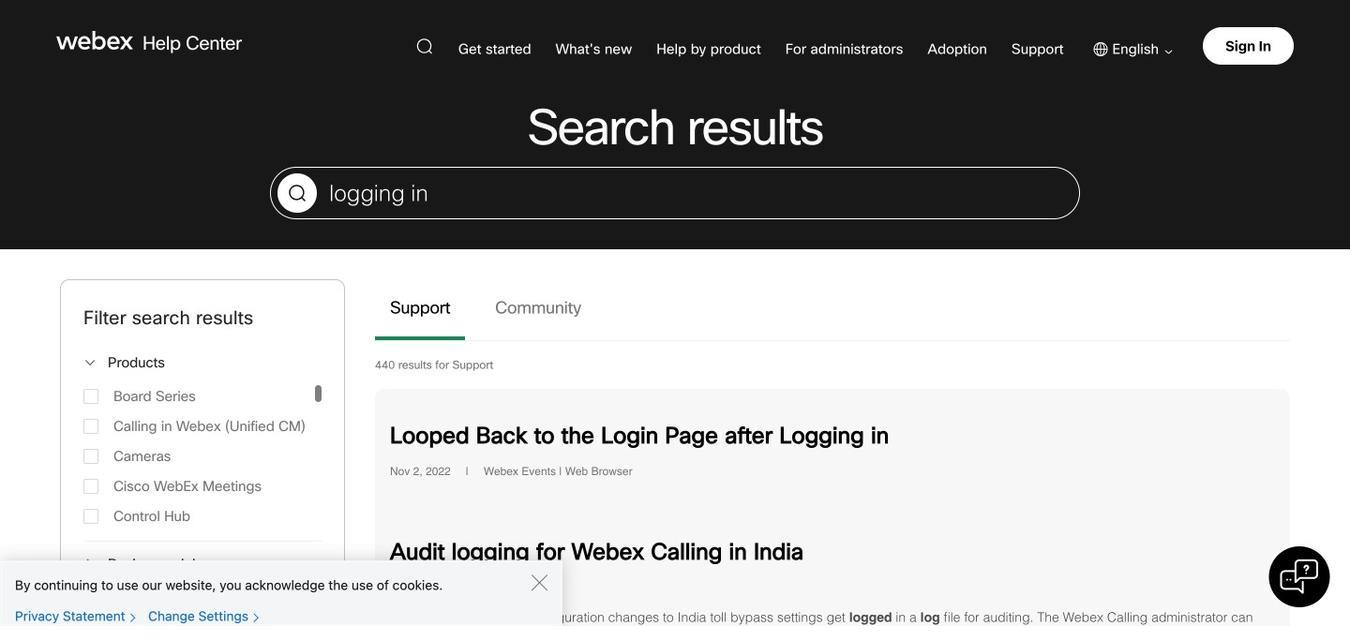 Task type: describe. For each thing, give the bounding box(es) containing it.
privacy alert dialog
[[0, 561, 563, 627]]

chat help image
[[1281, 558, 1319, 596]]

down arrow image
[[1159, 50, 1173, 54]]

0 horizontal spatial search icon image
[[278, 174, 317, 213]]

collapsed image
[[84, 558, 96, 571]]



Task type: vqa. For each thing, say whether or not it's contained in the screenshot.
arrow "icon"
no



Task type: locate. For each thing, give the bounding box(es) containing it.
1 horizontal spatial search icon image
[[416, 38, 432, 54]]

webex logo image
[[56, 31, 133, 50]]

0 vertical spatial search icon image
[[416, 38, 432, 54]]

search-input field
[[271, 168, 1080, 219]]

expanded image
[[83, 357, 97, 369]]

search icon image
[[416, 38, 432, 54], [278, 174, 317, 213]]

alert
[[375, 356, 494, 374]]

1 vertical spatial search icon image
[[278, 174, 317, 213]]



